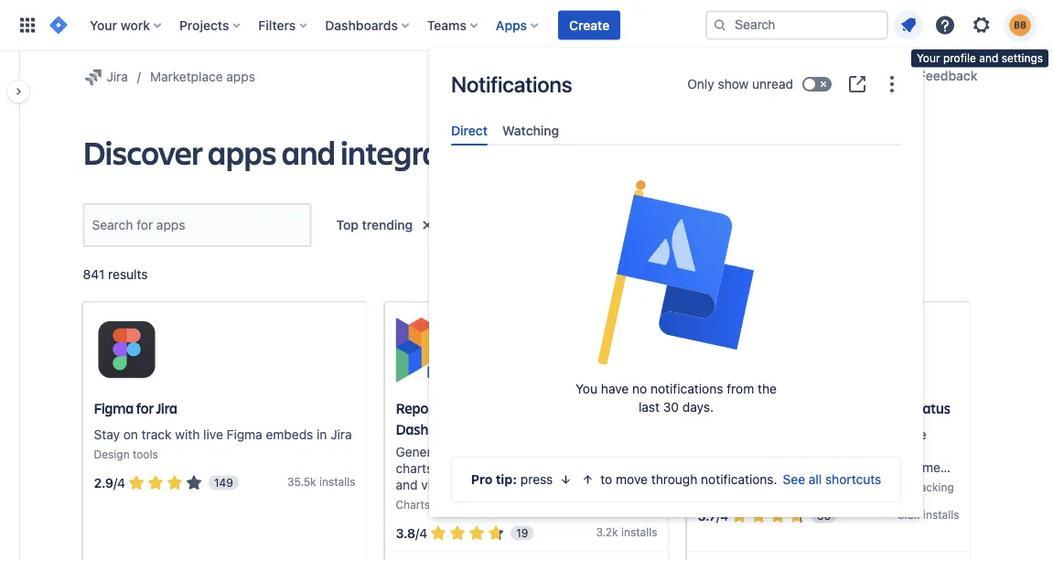 Task type: locate. For each thing, give the bounding box(es) containing it.
on inside 'generate simple yet robust and flexible charts, graphs and reports to summarize and visualize your data on your jira dashboards'
[[535, 477, 549, 492]]

1 horizontal spatial -
[[856, 398, 861, 417]]

to move through notifications.
[[601, 472, 778, 487]]

apps right 'marketplace'
[[226, 69, 255, 84]]

stay
[[94, 426, 120, 442]]

2 horizontal spatial time
[[915, 459, 941, 474]]

generate up cycle
[[777, 443, 832, 458]]

on right data
[[535, 477, 549, 492]]

your inside tooltip
[[917, 52, 941, 65]]

apps
[[226, 69, 255, 84], [208, 130, 277, 173]]

0 horizontal spatial s
[[350, 475, 356, 488]]

reports inside 'limited but free version of status time reports app. generate various time in status/assignee, cycle time and lead time reports'
[[698, 476, 741, 491]]

time up lead
[[881, 443, 907, 458]]

2 horizontal spatial in
[[910, 443, 921, 458]]

search image
[[713, 18, 728, 33]]

2 vertical spatial install
[[622, 525, 652, 538]]

install down the tracking
[[924, 508, 954, 521]]

time down lead
[[884, 480, 909, 493]]

1 vertical spatial &
[[433, 498, 441, 511]]

dashboards
[[396, 493, 466, 509]]

charts up "simple"
[[455, 398, 496, 417]]

1 horizontal spatial your
[[553, 477, 579, 492]]

reports inside reports - charts and graphs for jira dashboard free
[[396, 398, 445, 417]]

1 vertical spatial in
[[317, 426, 327, 442]]

1 horizontal spatial time
[[881, 443, 907, 458]]

for down you
[[573, 398, 590, 417]]

for inside reports - charts and graphs for jira dashboard free
[[573, 398, 590, 417]]

0 horizontal spatial 4
[[117, 475, 125, 490]]

all
[[809, 472, 822, 487]]

apps for discover
[[208, 130, 277, 173]]

arrow up image
[[581, 473, 595, 487]]

charts,
[[396, 460, 437, 476]]

s down the tracking
[[954, 508, 960, 521]]

install for status time reports free - time in status
[[924, 508, 954, 521]]

install right 35.5k
[[320, 475, 350, 488]]

1 vertical spatial /
[[717, 508, 721, 523]]

0 horizontal spatial in
[[317, 426, 327, 442]]

time
[[741, 398, 772, 417], [864, 398, 894, 417], [898, 426, 927, 442], [884, 480, 909, 493]]

your profile and settings image
[[1010, 14, 1032, 36]]

1 horizontal spatial generate
[[777, 443, 832, 458]]

install
[[320, 475, 350, 488], [924, 508, 954, 521], [622, 525, 652, 538]]

diagramming
[[444, 498, 512, 511]]

apps button
[[491, 11, 546, 40]]

the
[[758, 382, 777, 397]]

0 vertical spatial &
[[711, 480, 719, 493]]

0 horizontal spatial time
[[832, 459, 858, 474]]

dashboard
[[396, 419, 466, 438], [518, 498, 574, 511]]

in
[[897, 398, 908, 417], [317, 426, 327, 442], [910, 443, 921, 458]]

1 vertical spatial install
[[924, 508, 954, 521]]

and inside reports - charts and graphs for jira dashboard free
[[499, 398, 523, 417]]

2 vertical spatial s
[[652, 525, 658, 538]]

top
[[336, 217, 359, 233]]

figma right live
[[227, 426, 263, 442]]

gadgets
[[577, 498, 620, 511]]

install down project in the bottom right of the page
[[622, 525, 652, 538]]

generate
[[777, 443, 832, 458], [396, 444, 450, 459]]

1 horizontal spatial install
[[622, 525, 652, 538]]

through
[[652, 472, 698, 487]]

1 horizontal spatial reports
[[698, 476, 741, 491]]

banner
[[0, 0, 1054, 51]]

your inside dropdown button
[[90, 17, 117, 33]]

reports up management
[[698, 476, 741, 491]]

status
[[698, 398, 739, 417], [910, 398, 951, 417], [857, 426, 895, 442]]

2 horizontal spatial s
[[954, 508, 960, 521]]

dashboards
[[325, 17, 398, 33]]

0 horizontal spatial -
[[447, 398, 453, 417]]

apps for marketplace
[[226, 69, 255, 84]]

0 vertical spatial in
[[897, 398, 908, 417]]

to
[[556, 460, 568, 476], [601, 472, 613, 487]]

0 vertical spatial s
[[350, 475, 356, 488]]

0 horizontal spatial to
[[556, 460, 568, 476]]

0 vertical spatial 4
[[117, 475, 125, 490]]

4
[[117, 475, 125, 490], [721, 508, 729, 523], [420, 526, 428, 541]]

1 horizontal spatial to
[[601, 472, 613, 487]]

0 horizontal spatial your
[[476, 477, 502, 492]]

time down the the
[[741, 398, 772, 417]]

0 horizontal spatial reports
[[510, 460, 553, 476]]

0 horizontal spatial &
[[433, 498, 441, 511]]

your left work
[[90, 17, 117, 33]]

1 vertical spatial your
[[917, 52, 941, 65]]

1 horizontal spatial figma
[[227, 426, 263, 442]]

notifications image
[[898, 14, 920, 36]]

notifications
[[651, 382, 724, 397]]

you have no notifications from the last 30 days.
[[576, 382, 777, 415]]

live
[[203, 426, 223, 442]]

with
[[175, 426, 200, 442]]

apps down marketplace apps link
[[208, 130, 277, 173]]

time up the tracking
[[915, 459, 941, 474]]

figma
[[94, 398, 134, 417], [227, 426, 263, 442]]

generate up charts,
[[396, 444, 450, 459]]

2 vertical spatial /
[[416, 526, 420, 541]]

1 your from the left
[[476, 477, 502, 492]]

4 for status time reports free - time in status
[[721, 508, 729, 523]]

1 vertical spatial free
[[468, 419, 496, 438]]

for
[[515, 130, 554, 173], [136, 398, 154, 417], [573, 398, 590, 417]]

reports down various
[[837, 480, 878, 493]]

free up of
[[826, 398, 854, 417]]

you
[[576, 382, 598, 397]]

4 for reports - charts and graphs for jira dashboard free
[[420, 526, 428, 541]]

1 vertical spatial apps
[[208, 130, 277, 173]]

2 - from the left
[[856, 398, 861, 417]]

0 horizontal spatial /
[[114, 475, 117, 490]]

design
[[94, 447, 130, 460]]

reports down limited
[[698, 443, 744, 458]]

& right it
[[711, 480, 719, 493]]

status up limited
[[698, 398, 739, 417]]

1 horizontal spatial /
[[416, 526, 420, 541]]

1 horizontal spatial status
[[857, 426, 895, 442]]

1 vertical spatial figma
[[227, 426, 263, 442]]

time down various
[[832, 459, 858, 474]]

and
[[980, 52, 999, 65], [282, 130, 336, 173], [499, 398, 523, 417], [559, 444, 581, 459], [861, 459, 883, 474], [485, 460, 507, 476], [396, 477, 418, 492]]

version
[[795, 426, 838, 442]]

2 vertical spatial in
[[910, 443, 921, 458]]

status inside 'limited but free version of status time reports app. generate various time in status/assignee, cycle time and lead time reports'
[[857, 426, 895, 442]]

s for figma for jira
[[350, 475, 356, 488]]

banner containing your work
[[0, 0, 1054, 51]]

1 vertical spatial s
[[954, 508, 960, 521]]

tab list containing direct
[[444, 115, 909, 146]]

19
[[517, 527, 529, 540]]

time
[[881, 443, 907, 458], [832, 459, 858, 474], [915, 459, 941, 474]]

0 horizontal spatial on
[[123, 426, 138, 442]]

to right press
[[556, 460, 568, 476]]

- up various
[[856, 398, 861, 417]]

4 right 2.9
[[117, 475, 125, 490]]

helpdesk
[[722, 480, 769, 493]]

s
[[350, 475, 356, 488], [954, 508, 960, 521], [652, 525, 658, 538]]

0 vertical spatial install
[[320, 475, 350, 488]]

monitoring
[[775, 480, 831, 493]]

reports down reports - charts and graphs for jira dashboard free image
[[396, 398, 445, 417]]

jira software image
[[48, 14, 70, 36]]

2 horizontal spatial install
[[924, 508, 954, 521]]

/ for status time reports free - time in status
[[717, 508, 721, 523]]

,
[[769, 480, 772, 493], [831, 480, 834, 493], [878, 480, 881, 493], [512, 498, 515, 511], [620, 498, 623, 511]]

1 horizontal spatial your
[[917, 52, 941, 65]]

1 vertical spatial on
[[535, 477, 549, 492]]

embeds
[[266, 426, 313, 442]]

appswitcher icon image
[[16, 14, 38, 36]]

0 horizontal spatial for
[[136, 398, 154, 417]]

0 horizontal spatial generate
[[396, 444, 450, 459]]

0 vertical spatial apps
[[226, 69, 255, 84]]

generate inside 'generate simple yet robust and flexible charts, graphs and reports to summarize and visualize your data on your jira dashboards'
[[396, 444, 450, 459]]

reports down robust on the bottom
[[510, 460, 553, 476]]

status up lead
[[910, 398, 951, 417]]

1 horizontal spatial dashboard
[[518, 498, 574, 511]]

sidebar navigation image
[[0, 73, 40, 110]]

it & helpdesk , monitoring , reports , time tracking
[[698, 480, 955, 493]]

1 horizontal spatial free
[[826, 398, 854, 417]]

context icon image
[[83, 66, 105, 88], [83, 66, 105, 88]]

2 horizontal spatial /
[[717, 508, 721, 523]]

projects button
[[174, 11, 248, 40]]

35.5k
[[287, 475, 316, 488]]

3.8
[[396, 526, 416, 541]]

30
[[664, 400, 679, 415]]

free up "simple"
[[468, 419, 496, 438]]

&
[[711, 480, 719, 493], [433, 498, 441, 511]]

charts up 3.8 / 4
[[396, 498, 430, 511]]

dashboard up charts,
[[396, 419, 466, 438]]

stay on track with live figma embeds in jira design tools
[[94, 426, 352, 460]]

2 horizontal spatial for
[[573, 398, 590, 417]]

s down project in the bottom right of the page
[[652, 525, 658, 538]]

time up various
[[864, 398, 894, 417]]

on inside stay on track with live figma embeds in jira design tools
[[123, 426, 138, 442]]

1 - from the left
[[447, 398, 453, 417]]

841 results
[[83, 267, 148, 282]]

charts & diagramming , dashboard gadgets , project management
[[396, 498, 733, 511]]

in inside 'limited but free version of status time reports app. generate various time in status/assignee, cycle time and lead time reports'
[[910, 443, 921, 458]]

& for charts
[[433, 498, 441, 511]]

s right 35.5k
[[350, 475, 356, 488]]

track
[[142, 426, 172, 442]]

reports up the version
[[774, 398, 823, 417]]

feedback button
[[882, 61, 989, 91]]

2 horizontal spatial 4
[[721, 508, 729, 523]]

results
[[108, 267, 148, 282]]

1 horizontal spatial &
[[711, 480, 719, 493]]

0 horizontal spatial dashboard
[[396, 419, 466, 438]]

1 horizontal spatial on
[[535, 477, 549, 492]]

reports - charts and graphs for jira dashboard free
[[396, 398, 614, 438]]

1 horizontal spatial s
[[652, 525, 658, 538]]

0 vertical spatial free
[[826, 398, 854, 417]]

3.7 / 4
[[698, 508, 729, 523]]

0 vertical spatial on
[[123, 426, 138, 442]]

your
[[90, 17, 117, 33], [917, 52, 941, 65]]

tab list
[[444, 115, 909, 146]]

integrations
[[341, 130, 510, 173]]

0 vertical spatial your
[[90, 17, 117, 33]]

your up feedback
[[917, 52, 941, 65]]

0 vertical spatial charts
[[455, 398, 496, 417]]

0 horizontal spatial install
[[320, 475, 350, 488]]

your
[[476, 477, 502, 492], [553, 477, 579, 492]]

for right direct
[[515, 130, 554, 173]]

& down the visualize
[[433, 498, 441, 511]]

jira
[[107, 69, 128, 84], [559, 130, 606, 173], [156, 398, 177, 417], [593, 398, 614, 417], [331, 426, 352, 442], [582, 477, 604, 492]]

trending
[[362, 217, 413, 233]]

s for status time reports free - time in status
[[954, 508, 960, 521]]

0 horizontal spatial figma
[[94, 398, 134, 417]]

time up lead
[[898, 426, 927, 442]]

0 horizontal spatial your
[[90, 17, 117, 33]]

dashboard down press
[[518, 498, 574, 511]]

see all shortcuts
[[783, 472, 882, 487]]

reports - charts and graphs for jira dashboard free image
[[396, 317, 462, 383]]

for up track
[[136, 398, 154, 417]]

status time reports free - time in status image
[[698, 317, 764, 383]]

status up various
[[857, 426, 895, 442]]

1 vertical spatial charts
[[396, 498, 430, 511]]

app.
[[748, 443, 774, 458]]

0 vertical spatial /
[[114, 475, 117, 490]]

settings
[[1002, 52, 1044, 65]]

- up graphs
[[447, 398, 453, 417]]

4 right 3.8
[[420, 526, 428, 541]]

1 horizontal spatial 4
[[420, 526, 428, 541]]

2 horizontal spatial status
[[910, 398, 951, 417]]

0 vertical spatial dashboard
[[396, 419, 466, 438]]

6.8k install s
[[898, 508, 960, 521]]

jira inside stay on track with live figma embeds in jira design tools
[[331, 426, 352, 442]]

& for it
[[711, 480, 719, 493]]

6.8k
[[898, 508, 921, 521]]

teams
[[427, 17, 467, 33]]

1 vertical spatial 4
[[721, 508, 729, 523]]

reports
[[396, 398, 445, 417], [774, 398, 823, 417], [698, 443, 744, 458], [837, 480, 878, 493]]

2 vertical spatial 4
[[420, 526, 428, 541]]

it
[[698, 480, 708, 493]]

on right stay
[[123, 426, 138, 442]]

charts inside reports - charts and graphs for jira dashboard free
[[455, 398, 496, 417]]

to right arrow up icon
[[601, 472, 613, 487]]

your up charts & diagramming , dashboard gadgets , project management
[[553, 477, 579, 492]]

time inside 'limited but free version of status time reports app. generate various time in status/assignee, cycle time and lead time reports'
[[898, 426, 927, 442]]

4 right 3.7 at the bottom
[[721, 508, 729, 523]]

1 horizontal spatial charts
[[455, 398, 496, 417]]

figma up stay
[[94, 398, 134, 417]]

your up diagramming
[[476, 477, 502, 492]]

move
[[616, 472, 648, 487]]

0 horizontal spatial free
[[468, 419, 496, 438]]

free inside reports - charts and graphs for jira dashboard free
[[468, 419, 496, 438]]



Task type: vqa. For each thing, say whether or not it's contained in the screenshot.
bottom the 'Charts'
yes



Task type: describe. For each thing, give the bounding box(es) containing it.
flexible
[[585, 444, 627, 459]]

0 horizontal spatial status
[[698, 398, 739, 417]]

to inside notifications dialog
[[601, 472, 613, 487]]

but
[[745, 426, 765, 442]]

reports inside 'limited but free version of status time reports app. generate various time in status/assignee, cycle time and lead time reports'
[[698, 443, 744, 458]]

remove selected image
[[417, 214, 439, 236]]

your for your profile and settings
[[917, 52, 941, 65]]

/ for figma for jira
[[114, 475, 117, 490]]

841
[[83, 267, 105, 282]]

graphs
[[525, 398, 570, 417]]

2.9 / 4
[[94, 475, 125, 490]]

press
[[521, 472, 553, 487]]

feedback
[[919, 68, 978, 83]]

from
[[727, 382, 755, 397]]

yet
[[496, 444, 514, 459]]

filters
[[259, 17, 296, 33]]

1 horizontal spatial in
[[897, 398, 908, 417]]

days.
[[683, 400, 714, 415]]

primary element
[[11, 0, 706, 51]]

jira software image
[[48, 14, 70, 36]]

2 your from the left
[[553, 477, 579, 492]]

s for reports - charts and graphs for jira dashboard free
[[652, 525, 658, 538]]

help image
[[935, 14, 957, 36]]

create button
[[559, 11, 621, 40]]

jira link
[[83, 66, 128, 88]]

3.8 / 4
[[396, 526, 428, 541]]

watching
[[503, 123, 560, 138]]

tab list inside notifications dialog
[[444, 115, 909, 146]]

pro tip: press
[[471, 472, 553, 487]]

discover apps and integrations for jira
[[83, 130, 606, 173]]

projects
[[179, 17, 229, 33]]

2.9
[[94, 475, 114, 490]]

teams button
[[422, 11, 485, 40]]

summarize
[[572, 460, 636, 476]]

settings image
[[971, 14, 993, 36]]

your for your work
[[90, 17, 117, 33]]

limited but free version of status time reports app. generate various time in status/assignee, cycle time and lead time reports
[[698, 426, 941, 491]]

marketplace apps
[[150, 69, 255, 84]]

tracking
[[913, 480, 955, 493]]

unread
[[753, 76, 794, 92]]

project
[[626, 498, 663, 511]]

35.5k install s
[[287, 475, 356, 488]]

apps
[[496, 17, 527, 33]]

of
[[841, 426, 853, 442]]

more image
[[882, 73, 904, 95]]

top trending
[[336, 217, 413, 233]]

robust
[[518, 444, 556, 459]]

various
[[835, 443, 878, 458]]

1 horizontal spatial for
[[515, 130, 554, 173]]

open notifications in a new tab image
[[847, 73, 869, 95]]

3.2k install s
[[596, 525, 658, 538]]

and inside tooltip
[[980, 52, 999, 65]]

status/assignee,
[[698, 459, 794, 474]]

- inside reports - charts and graphs for jira dashboard free
[[447, 398, 453, 417]]

pro
[[471, 472, 493, 487]]

generate inside 'limited but free version of status time reports app. generate various time in status/assignee, cycle time and lead time reports'
[[777, 443, 832, 458]]

notifications
[[451, 71, 572, 97]]

jira inside reports - charts and graphs for jira dashboard free
[[593, 398, 614, 417]]

jira inside 'generate simple yet robust and flexible charts, graphs and reports to summarize and visualize your data on your jira dashboards'
[[582, 477, 604, 492]]

status time reports free - time in status
[[698, 398, 951, 417]]

no
[[633, 382, 647, 397]]

cycle
[[798, 459, 829, 474]]

last
[[639, 400, 660, 415]]

your work button
[[84, 11, 168, 40]]

marketplace apps link
[[150, 66, 255, 88]]

your profile and settings
[[917, 52, 1044, 65]]

limited
[[698, 426, 742, 442]]

to inside 'generate simple yet robust and flexible charts, graphs and reports to summarize and visualize your data on your jira dashboards'
[[556, 460, 568, 476]]

figma inside stay on track with live figma embeds in jira design tools
[[227, 426, 263, 442]]

jira inside "link"
[[107, 69, 128, 84]]

lead
[[887, 459, 912, 474]]

tip:
[[496, 472, 517, 487]]

3.7
[[698, 508, 717, 523]]

show
[[718, 76, 749, 92]]

Search field
[[706, 11, 889, 40]]

Search for apps field
[[87, 209, 308, 242]]

149
[[214, 477, 233, 489]]

0 vertical spatial figma
[[94, 398, 134, 417]]

data
[[505, 477, 531, 492]]

dashboard inside reports - charts and graphs for jira dashboard free
[[396, 419, 466, 438]]

only show unread
[[688, 76, 794, 92]]

see
[[783, 472, 806, 487]]

0 horizontal spatial charts
[[396, 498, 430, 511]]

visualize
[[421, 477, 472, 492]]

notifications.
[[701, 472, 778, 487]]

1 vertical spatial dashboard
[[518, 498, 574, 511]]

arrow down image
[[559, 473, 573, 487]]

direct tab panel
[[444, 146, 909, 162]]

simple
[[454, 444, 492, 459]]

dashboards button
[[320, 11, 416, 40]]

reports inside 'generate simple yet robust and flexible charts, graphs and reports to summarize and visualize your data on your jira dashboards'
[[510, 460, 553, 476]]

/ for reports - charts and graphs for jira dashboard free
[[416, 526, 420, 541]]

4 for figma for jira
[[117, 475, 125, 490]]

management
[[666, 498, 733, 511]]

discover
[[83, 130, 203, 173]]

and inside 'limited but free version of status time reports app. generate various time in status/assignee, cycle time and lead time reports'
[[861, 459, 883, 474]]

work
[[121, 17, 150, 33]]

marketplace
[[150, 69, 223, 84]]

free
[[768, 426, 792, 442]]

graphs
[[440, 460, 481, 476]]

install for figma for jira
[[320, 475, 350, 488]]

install for reports - charts and graphs for jira dashboard free
[[622, 525, 652, 538]]

notifications dialog
[[429, 48, 924, 526]]

filters button
[[253, 11, 314, 40]]

36
[[818, 510, 832, 522]]

your profile and settings tooltip
[[912, 49, 1049, 67]]

in inside stay on track with live figma embeds in jira design tools
[[317, 426, 327, 442]]

create
[[570, 17, 610, 33]]

see all shortcuts button
[[783, 471, 882, 489]]

figma for jira image
[[94, 317, 160, 383]]

your work
[[90, 17, 150, 33]]

direct
[[451, 123, 488, 138]]



